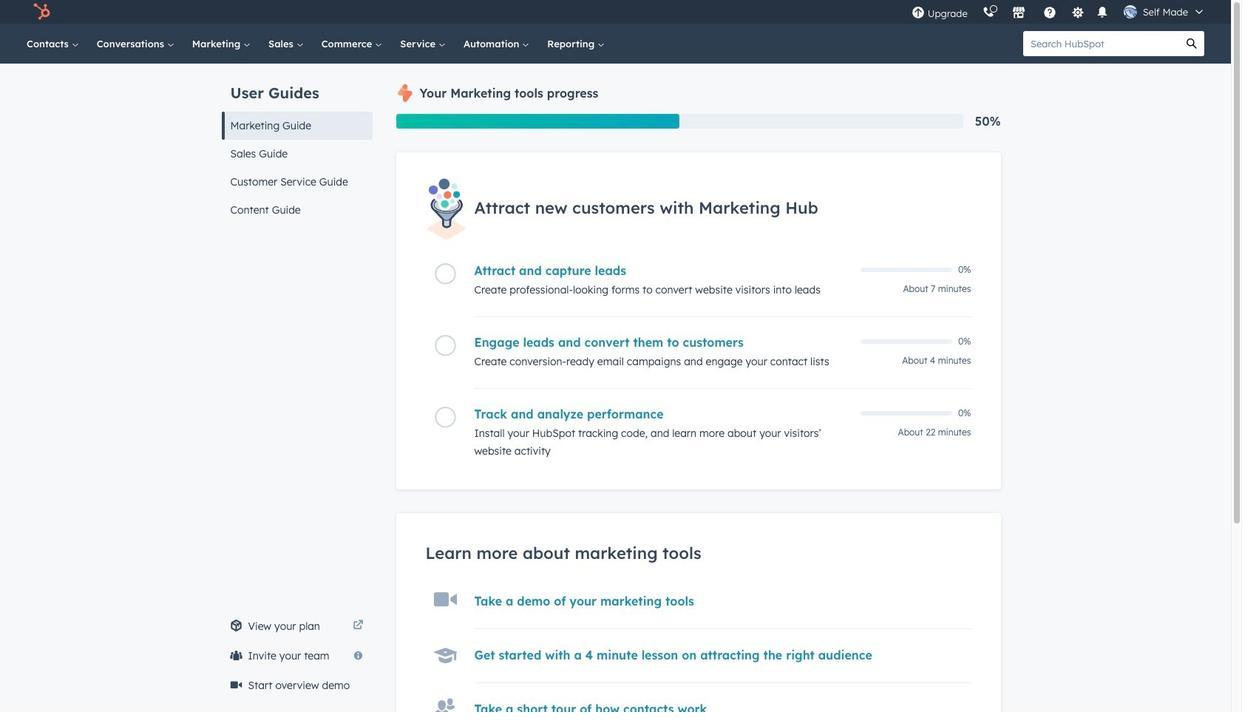 Task type: describe. For each thing, give the bounding box(es) containing it.
ruby anderson image
[[1124, 5, 1137, 18]]

marketplaces image
[[1012, 7, 1025, 20]]

user guides element
[[221, 64, 372, 224]]

Search HubSpot search field
[[1023, 31, 1179, 56]]



Task type: vqa. For each thing, say whether or not it's contained in the screenshot.
progress bar
yes



Task type: locate. For each thing, give the bounding box(es) containing it.
menu
[[904, 0, 1213, 24]]

1 link opens in a new window image from the top
[[353, 617, 363, 635]]

2 link opens in a new window image from the top
[[353, 620, 363, 631]]

link opens in a new window image
[[353, 617, 363, 635], [353, 620, 363, 631]]

progress bar
[[396, 114, 680, 129]]



